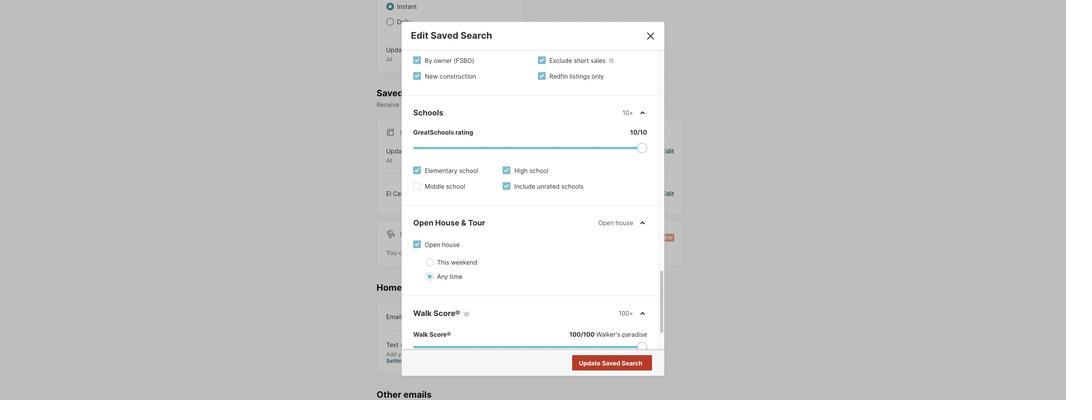 Task type: vqa. For each thing, say whether or not it's contained in the screenshot.
$4,000
no



Task type: describe. For each thing, give the bounding box(es) containing it.
schools
[[413, 108, 444, 118]]

add your phone number in
[[386, 351, 455, 358]]

include unrated schools
[[515, 183, 584, 191]]

for rent
[[400, 231, 430, 239]]

redfin listings only
[[550, 73, 604, 80]]

sale
[[414, 129, 429, 137]]

based
[[458, 101, 476, 109]]

cerrito
[[393, 190, 413, 198]]

paradise
[[622, 331, 647, 339]]

high school
[[515, 167, 549, 175]]

search
[[530, 101, 549, 109]]

/10
[[638, 129, 647, 137]]

tours
[[404, 283, 427, 293]]

include
[[515, 183, 536, 191]]

types for middle edit 'button'
[[409, 148, 426, 155]]

open house & tour
[[413, 219, 486, 228]]

other
[[377, 390, 402, 401]]

(sms)
[[401, 341, 418, 349]]

in
[[449, 351, 454, 358]]

daily
[[397, 18, 411, 26]]

search for edit saved search
[[461, 30, 492, 41]]

account settings
[[386, 351, 478, 365]]

weekend
[[451, 259, 478, 267]]

10 /10
[[631, 129, 647, 137]]

create
[[411, 249, 430, 257]]

this weekend
[[437, 259, 478, 267]]

school for elementary school
[[459, 167, 479, 175]]

new construction
[[425, 73, 476, 80]]

test
[[415, 190, 427, 198]]

middle
[[425, 183, 445, 191]]

saved searches receive timely notifications based on your preferred search filters.
[[377, 88, 569, 109]]

no results button
[[603, 356, 651, 372]]

you can create saved searches while searching for
[[386, 249, 536, 257]]

edit saved search dialog
[[402, 6, 665, 401]]

2 vertical spatial edit button
[[663, 189, 675, 199]]

no
[[612, 360, 620, 368]]

greatschools rating
[[413, 129, 473, 137]]

Daily radio
[[386, 18, 394, 26]]

for
[[527, 249, 535, 257]]

1 vertical spatial your
[[398, 351, 409, 358]]

schools
[[562, 183, 584, 191]]

update saved search button
[[573, 356, 652, 371]]

100
[[570, 331, 581, 339]]

instant
[[397, 3, 417, 10]]

1 vertical spatial update
[[386, 148, 408, 155]]

while
[[480, 249, 495, 257]]

school for middle school
[[446, 183, 465, 191]]

1 horizontal spatial searches
[[451, 249, 478, 257]]

update types all for middle edit 'button'
[[386, 148, 426, 164]]

redfin
[[550, 73, 568, 80]]

high
[[515, 167, 528, 175]]

you
[[386, 249, 397, 257]]

house
[[435, 219, 460, 228]]

results
[[622, 360, 642, 368]]

new
[[425, 73, 438, 80]]

100 /100 walker's paradise
[[570, 331, 647, 339]]

exclude
[[550, 57, 572, 65]]

tour
[[468, 219, 486, 228]]

1 vertical spatial edit button
[[663, 147, 675, 164]]

update inside button
[[579, 360, 601, 368]]

elementary school
[[425, 167, 479, 175]]

search for update saved search
[[622, 360, 643, 368]]

timely
[[401, 101, 419, 109]]

account
[[455, 351, 478, 358]]

all for middle edit 'button'
[[386, 158, 393, 164]]

0 horizontal spatial house
[[442, 241, 460, 249]]

rating
[[456, 129, 473, 137]]

10
[[631, 129, 638, 137]]

any time
[[437, 273, 463, 281]]

/100
[[581, 331, 595, 339]]

time
[[450, 273, 463, 281]]

el cerrito test 1
[[386, 190, 432, 198]]

on
[[478, 101, 485, 109]]

number
[[428, 351, 448, 358]]

owner
[[434, 57, 452, 65]]

el
[[386, 190, 392, 198]]

add
[[386, 351, 397, 358]]

exclude short sales
[[550, 57, 606, 65]]

filters.
[[551, 101, 569, 109]]

rent
[[414, 231, 430, 239]]



Task type: locate. For each thing, give the bounding box(es) containing it.
(fsbo)
[[454, 57, 475, 65]]

short
[[574, 57, 589, 65]]

saved inside saved searches receive timely notifications based on your preferred search filters.
[[377, 88, 403, 99]]

edit button
[[503, 45, 515, 63], [663, 147, 675, 164], [663, 189, 675, 199]]

2 all from the top
[[386, 158, 393, 164]]

1 walk score® from the top
[[413, 309, 461, 318]]

email
[[386, 313, 402, 321]]

0 vertical spatial edit button
[[503, 45, 515, 63]]

open
[[413, 219, 434, 228], [599, 220, 614, 227], [425, 241, 441, 249]]

update types all down for sale
[[386, 148, 426, 164]]

open house
[[599, 220, 634, 227], [425, 241, 460, 249]]

1 vertical spatial all
[[386, 158, 393, 164]]

update types all down daily
[[386, 46, 426, 63]]

2 walk score® from the top
[[413, 331, 451, 339]]

0 vertical spatial walk score®
[[413, 309, 461, 318]]

0 vertical spatial types
[[409, 46, 426, 54]]

1 vertical spatial walk score®
[[413, 331, 451, 339]]

school
[[459, 167, 479, 175], [530, 167, 549, 175], [446, 183, 465, 191]]

all for the top edit 'button'
[[386, 56, 393, 63]]

walk down tours
[[413, 309, 432, 318]]

search right no
[[622, 360, 643, 368]]

school down elementary school at the left of the page
[[446, 183, 465, 191]]

0 vertical spatial house
[[616, 220, 634, 227]]

2 types from the top
[[409, 148, 426, 155]]

by
[[425, 57, 432, 65]]

1 vertical spatial score®
[[430, 331, 451, 339]]

1 vertical spatial types
[[409, 148, 426, 155]]

searches up weekend at the left of the page
[[451, 249, 478, 257]]

update left no
[[579, 360, 601, 368]]

0 vertical spatial search
[[461, 30, 492, 41]]

home tours
[[377, 283, 427, 293]]

0 vertical spatial update
[[386, 46, 408, 54]]

settings
[[386, 358, 409, 365]]

update
[[386, 46, 408, 54], [386, 148, 408, 155], [579, 360, 601, 368]]

for
[[400, 129, 412, 137], [400, 231, 412, 239]]

types
[[409, 46, 426, 54], [409, 148, 426, 155]]

100+
[[619, 310, 634, 318]]

home
[[377, 283, 402, 293]]

notifications
[[421, 101, 456, 109]]

walk score® down tours
[[413, 309, 461, 318]]

unrated
[[537, 183, 560, 191]]

school right elementary
[[459, 167, 479, 175]]

types down for sale
[[409, 148, 426, 155]]

1 vertical spatial search
[[622, 360, 643, 368]]

house
[[616, 220, 634, 227], [442, 241, 460, 249]]

no results
[[612, 360, 642, 368]]

1 walk from the top
[[413, 309, 432, 318]]

search
[[461, 30, 492, 41], [622, 360, 643, 368]]

1 vertical spatial house
[[442, 241, 460, 249]]

saved inside button
[[602, 360, 621, 368]]

0 vertical spatial open house
[[599, 220, 634, 227]]

any
[[437, 273, 448, 281]]

0 vertical spatial walk
[[413, 309, 432, 318]]

types up "by"
[[409, 46, 426, 54]]

0 horizontal spatial search
[[461, 30, 492, 41]]

walk score® up the number
[[413, 331, 451, 339]]

for for for sale
[[400, 129, 412, 137]]

your inside saved searches receive timely notifications based on your preferred search filters.
[[487, 101, 499, 109]]

emails
[[404, 390, 432, 401]]

None checkbox
[[490, 341, 515, 351]]

school for high school
[[530, 167, 549, 175]]

walk score®
[[413, 309, 461, 318], [413, 331, 451, 339]]

0 vertical spatial searches
[[405, 88, 446, 99]]

searches up notifications
[[405, 88, 446, 99]]

can
[[399, 249, 409, 257]]

elementary
[[425, 167, 458, 175]]

1 update types all from the top
[[386, 46, 426, 63]]

0 vertical spatial score®
[[434, 309, 461, 318]]

searches
[[405, 88, 446, 99], [451, 249, 478, 257]]

2 for from the top
[[400, 231, 412, 239]]

only
[[592, 73, 604, 80]]

edit saved search
[[411, 30, 492, 41]]

1 horizontal spatial search
[[622, 360, 643, 368]]

update saved search
[[579, 360, 643, 368]]

1 vertical spatial update types all
[[386, 148, 426, 164]]

search up the (fsbo)
[[461, 30, 492, 41]]

1 types from the top
[[409, 46, 426, 54]]

by owner (fsbo)
[[425, 57, 475, 65]]

text (sms)
[[386, 341, 418, 349]]

searches inside saved searches receive timely notifications based on your preferred search filters.
[[405, 88, 446, 99]]

searching
[[497, 249, 525, 257]]

1 for from the top
[[400, 129, 412, 137]]

score® down any time
[[434, 309, 461, 318]]

phone
[[411, 351, 427, 358]]

1 all from the top
[[386, 56, 393, 63]]

0 vertical spatial update types all
[[386, 46, 426, 63]]

receive
[[377, 101, 400, 109]]

construction
[[440, 73, 476, 80]]

for left rent
[[400, 231, 412, 239]]

Instant radio
[[386, 3, 394, 10]]

0 vertical spatial your
[[487, 101, 499, 109]]

text
[[386, 341, 399, 349]]

listings
[[570, 73, 590, 80]]

1 horizontal spatial open house
[[599, 220, 634, 227]]

for for for rent
[[400, 231, 412, 239]]

account settings link
[[386, 351, 478, 365]]

1 horizontal spatial your
[[487, 101, 499, 109]]

update down daily radio on the top of page
[[386, 46, 408, 54]]

sales
[[591, 57, 606, 65]]

10+
[[623, 109, 634, 117]]

2 walk from the top
[[413, 331, 428, 339]]

1 vertical spatial open house
[[425, 241, 460, 249]]

your
[[487, 101, 499, 109], [398, 351, 409, 358]]

edit inside dialog
[[411, 30, 429, 41]]

None range field
[[413, 143, 647, 153], [413, 343, 647, 353], [413, 143, 647, 153], [413, 343, 647, 353]]

update types all for the top edit 'button'
[[386, 46, 426, 63]]

0 horizontal spatial open house
[[425, 241, 460, 249]]

search inside button
[[622, 360, 643, 368]]

your right on
[[487, 101, 499, 109]]

middle school
[[425, 183, 465, 191]]

all
[[386, 56, 393, 63], [386, 158, 393, 164]]

&
[[461, 219, 467, 228]]

edit saved search element
[[411, 30, 637, 41]]

for sale
[[400, 129, 429, 137]]

1
[[429, 190, 432, 198]]

1 vertical spatial for
[[400, 231, 412, 239]]

walk up (sms)
[[413, 331, 428, 339]]

2 vertical spatial update
[[579, 360, 601, 368]]

other emails
[[377, 390, 432, 401]]

all down daily radio on the top of page
[[386, 56, 393, 63]]

1 horizontal spatial house
[[616, 220, 634, 227]]

0 vertical spatial all
[[386, 56, 393, 63]]

greatschools
[[413, 129, 454, 137]]

1 vertical spatial walk
[[413, 331, 428, 339]]

school right high
[[530, 167, 549, 175]]

update types all
[[386, 46, 426, 63], [386, 148, 426, 164]]

types for the top edit 'button'
[[409, 46, 426, 54]]

walk
[[413, 309, 432, 318], [413, 331, 428, 339]]

score®
[[434, 309, 461, 318], [430, 331, 451, 339]]

all up the el
[[386, 158, 393, 164]]

walker's
[[597, 331, 621, 339]]

preferred
[[501, 101, 528, 109]]

0 horizontal spatial your
[[398, 351, 409, 358]]

saved
[[431, 30, 459, 41], [377, 88, 403, 99], [431, 249, 449, 257], [602, 360, 621, 368]]

for left sale
[[400, 129, 412, 137]]

0 vertical spatial for
[[400, 129, 412, 137]]

your up settings
[[398, 351, 409, 358]]

2 update types all from the top
[[386, 148, 426, 164]]

this
[[437, 259, 450, 267]]

update down for sale
[[386, 148, 408, 155]]

score® up the number
[[430, 331, 451, 339]]

1 vertical spatial searches
[[451, 249, 478, 257]]

0 horizontal spatial searches
[[405, 88, 446, 99]]



